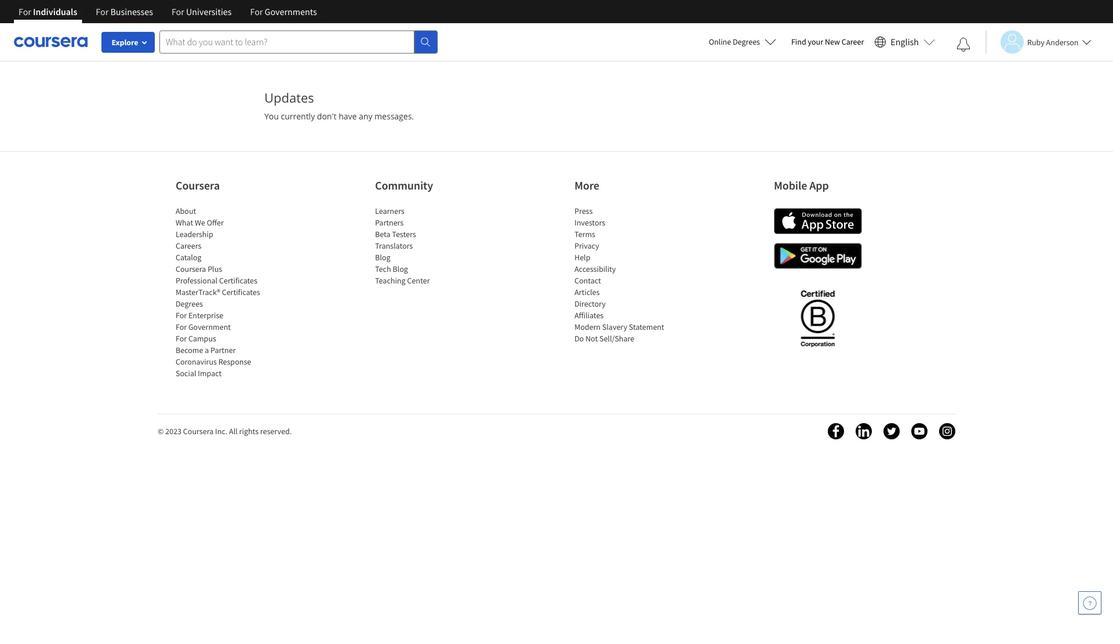 Task type: vqa. For each thing, say whether or not it's contained in the screenshot.
SOCIAL IMPACT link
yes



Task type: locate. For each thing, give the bounding box(es) containing it.
terms link
[[575, 229, 596, 240]]

2 horizontal spatial list
[[575, 205, 674, 345]]

0 vertical spatial blog
[[375, 252, 391, 263]]

social
[[176, 368, 196, 379]]

for campus link
[[176, 334, 216, 344]]

leadership
[[176, 229, 213, 240]]

list containing press
[[575, 205, 674, 345]]

affiliates link
[[575, 310, 604, 321]]

privacy link
[[575, 241, 600, 251]]

for
[[19, 6, 31, 17], [96, 6, 109, 17], [172, 6, 184, 17], [250, 6, 263, 17], [176, 310, 187, 321], [176, 322, 187, 332], [176, 334, 187, 344]]

coursera up the about
[[176, 178, 220, 193]]

affiliates
[[575, 310, 604, 321]]

businesses
[[110, 6, 153, 17]]

translators link
[[375, 241, 413, 251]]

coursera left "inc."
[[183, 426, 214, 437]]

1 horizontal spatial list
[[375, 205, 474, 287]]

professional certificates link
[[176, 276, 258, 286]]

list containing about
[[176, 205, 274, 379]]

list for community
[[375, 205, 474, 287]]

logo of certified b corporation image
[[795, 284, 842, 353]]

catalog link
[[176, 252, 202, 263]]

degrees inside about what we offer leadership careers catalog coursera plus professional certificates mastertrack® certificates degrees for enterprise for government for campus become a partner coronavirus response social impact
[[176, 299, 203, 309]]

1 vertical spatial degrees
[[176, 299, 203, 309]]

accessibility link
[[575, 264, 616, 274]]

3 list from the left
[[575, 205, 674, 345]]

modern
[[575, 322, 601, 332]]

governments
[[265, 6, 317, 17]]

press link
[[575, 206, 593, 216]]

1 vertical spatial coursera
[[176, 264, 206, 274]]

1 horizontal spatial degrees
[[733, 37, 761, 47]]

list for coursera
[[176, 205, 274, 379]]

coursera facebook image
[[828, 424, 845, 440]]

2 list from the left
[[375, 205, 474, 287]]

degrees inside popup button
[[733, 37, 761, 47]]

0 horizontal spatial list
[[176, 205, 274, 379]]

articles
[[575, 287, 600, 298]]

learners partners beta testers translators blog tech blog teaching center
[[375, 206, 430, 286]]

blog up teaching center link
[[393, 264, 408, 274]]

2 vertical spatial coursera
[[183, 426, 214, 437]]

press
[[575, 206, 593, 216]]

for businesses
[[96, 6, 153, 17]]

accessibility
[[575, 264, 616, 274]]

list
[[176, 205, 274, 379], [375, 205, 474, 287], [575, 205, 674, 345]]

individuals
[[33, 6, 77, 17]]

2023
[[165, 426, 182, 437]]

0 horizontal spatial degrees
[[176, 299, 203, 309]]

mobile app
[[775, 178, 829, 193]]

coursera twitter image
[[884, 424, 900, 440]]

mastertrack®
[[176, 287, 220, 298]]

degrees right "online"
[[733, 37, 761, 47]]

social impact link
[[176, 368, 222, 379]]

for up for campus link
[[176, 322, 187, 332]]

english button
[[870, 23, 940, 61]]

find
[[792, 37, 807, 47]]

certificates up mastertrack® certificates link at left
[[219, 276, 258, 286]]

list containing learners
[[375, 205, 474, 287]]

campus
[[189, 334, 216, 344]]

government
[[189, 322, 231, 332]]

0 vertical spatial degrees
[[733, 37, 761, 47]]

about
[[176, 206, 196, 216]]

1 vertical spatial certificates
[[222, 287, 260, 298]]

for universities
[[172, 6, 232, 17]]

slavery
[[603, 322, 628, 332]]

leadership link
[[176, 229, 213, 240]]

learners
[[375, 206, 405, 216]]

inc.
[[215, 426, 228, 437]]

offer
[[207, 218, 224, 228]]

certificates down professional certificates link
[[222, 287, 260, 298]]

1 vertical spatial blog
[[393, 264, 408, 274]]

1 list from the left
[[176, 205, 274, 379]]

None search field
[[160, 30, 438, 54]]

learners link
[[375, 206, 405, 216]]

directory link
[[575, 299, 606, 309]]

for left governments
[[250, 6, 263, 17]]

0 vertical spatial certificates
[[219, 276, 258, 286]]

contact link
[[575, 276, 601, 286]]

anderson
[[1047, 37, 1079, 47]]

universities
[[186, 6, 232, 17]]

coursera
[[176, 178, 220, 193], [176, 264, 206, 274], [183, 426, 214, 437]]

coursera linkedin image
[[856, 424, 873, 440]]

teaching center link
[[375, 276, 430, 286]]

blog up tech
[[375, 252, 391, 263]]

0 horizontal spatial blog
[[375, 252, 391, 263]]

about link
[[176, 206, 196, 216]]

rights
[[239, 426, 259, 437]]

for governments
[[250, 6, 317, 17]]

coursera plus link
[[176, 264, 222, 274]]

messages.
[[375, 111, 414, 122]]

modern slavery statement link
[[575, 322, 665, 332]]

partners
[[375, 218, 404, 228]]

explore button
[[102, 32, 155, 53]]

coursera down catalog link
[[176, 264, 206, 274]]

for down degrees link
[[176, 310, 187, 321]]

blog
[[375, 252, 391, 263], [393, 264, 408, 274]]

careers link
[[176, 241, 202, 251]]

get it on google play image
[[775, 243, 863, 269]]

ruby anderson
[[1028, 37, 1079, 47]]

all
[[229, 426, 238, 437]]

blog link
[[375, 252, 391, 263]]

help link
[[575, 252, 591, 263]]

community
[[375, 178, 433, 193]]

any
[[359, 111, 373, 122]]

degrees down mastertrack®
[[176, 299, 203, 309]]

help center image
[[1084, 596, 1098, 610]]



Task type: describe. For each thing, give the bounding box(es) containing it.
for government link
[[176, 322, 231, 332]]

for left businesses
[[96, 6, 109, 17]]

partners link
[[375, 218, 404, 228]]

coursera inside about what we offer leadership careers catalog coursera plus professional certificates mastertrack® certificates degrees for enterprise for government for campus become a partner coronavirus response social impact
[[176, 264, 206, 274]]

download on the app store image
[[775, 208, 863, 234]]

currently
[[281, 111, 315, 122]]

updates you currently don't have any messages.
[[265, 89, 414, 122]]

privacy
[[575, 241, 600, 251]]

for enterprise link
[[176, 310, 224, 321]]

mobile
[[775, 178, 808, 193]]

what
[[176, 218, 193, 228]]

list for more
[[575, 205, 674, 345]]

for up become
[[176, 334, 187, 344]]

coursera instagram image
[[940, 424, 956, 440]]

center
[[407, 276, 430, 286]]

online
[[709, 37, 732, 47]]

for left the 'universities'
[[172, 6, 184, 17]]

coronavirus
[[176, 357, 217, 367]]

What do you want to learn? text field
[[160, 30, 415, 54]]

for individuals
[[19, 6, 77, 17]]

mastertrack® certificates link
[[176, 287, 260, 298]]

online degrees
[[709, 37, 761, 47]]

statement
[[629, 322, 665, 332]]

sell/share
[[600, 334, 635, 344]]

become a partner link
[[176, 345, 236, 356]]

show notifications image
[[957, 38, 971, 52]]

translators
[[375, 241, 413, 251]]

directory
[[575, 299, 606, 309]]

coronavirus response link
[[176, 357, 251, 367]]

investors link
[[575, 218, 606, 228]]

your
[[808, 37, 824, 47]]

ruby
[[1028, 37, 1045, 47]]

do not sell/share link
[[575, 334, 635, 344]]

find your new career
[[792, 37, 865, 47]]

professional
[[176, 276, 218, 286]]

what we offer link
[[176, 218, 224, 228]]

for left the individuals
[[19, 6, 31, 17]]

updates
[[265, 89, 314, 106]]

have
[[339, 111, 357, 122]]

find your new career link
[[786, 35, 870, 49]]

beta
[[375, 229, 391, 240]]

press investors terms privacy help accessibility contact articles directory affiliates modern slavery statement do not sell/share
[[575, 206, 665, 344]]

investors
[[575, 218, 606, 228]]

1 horizontal spatial blog
[[393, 264, 408, 274]]

more
[[575, 178, 600, 193]]

not
[[586, 334, 598, 344]]

coursera image
[[14, 33, 88, 51]]

english
[[891, 36, 920, 48]]

partner
[[211, 345, 236, 356]]

degrees link
[[176, 299, 203, 309]]

we
[[195, 218, 205, 228]]

enterprise
[[189, 310, 224, 321]]

app
[[810, 178, 829, 193]]

about what we offer leadership careers catalog coursera plus professional certificates mastertrack® certificates degrees for enterprise for government for campus become a partner coronavirus response social impact
[[176, 206, 260, 379]]

impact
[[198, 368, 222, 379]]

articles link
[[575, 287, 600, 298]]

©
[[158, 426, 164, 437]]

become
[[176, 345, 203, 356]]

help
[[575, 252, 591, 263]]

don't
[[317, 111, 337, 122]]

terms
[[575, 229, 596, 240]]

© 2023 coursera inc. all rights reserved.
[[158, 426, 292, 437]]

career
[[842, 37, 865, 47]]

teaching
[[375, 276, 406, 286]]

response
[[219, 357, 251, 367]]

online degrees button
[[700, 29, 786, 55]]

0 vertical spatial coursera
[[176, 178, 220, 193]]

explore
[[112, 37, 138, 48]]

careers
[[176, 241, 202, 251]]

coursera youtube image
[[912, 424, 928, 440]]

tech blog link
[[375, 264, 408, 274]]

new
[[826, 37, 841, 47]]

banner navigation
[[9, 0, 326, 23]]

beta testers link
[[375, 229, 416, 240]]

plus
[[208, 264, 222, 274]]

contact
[[575, 276, 601, 286]]



